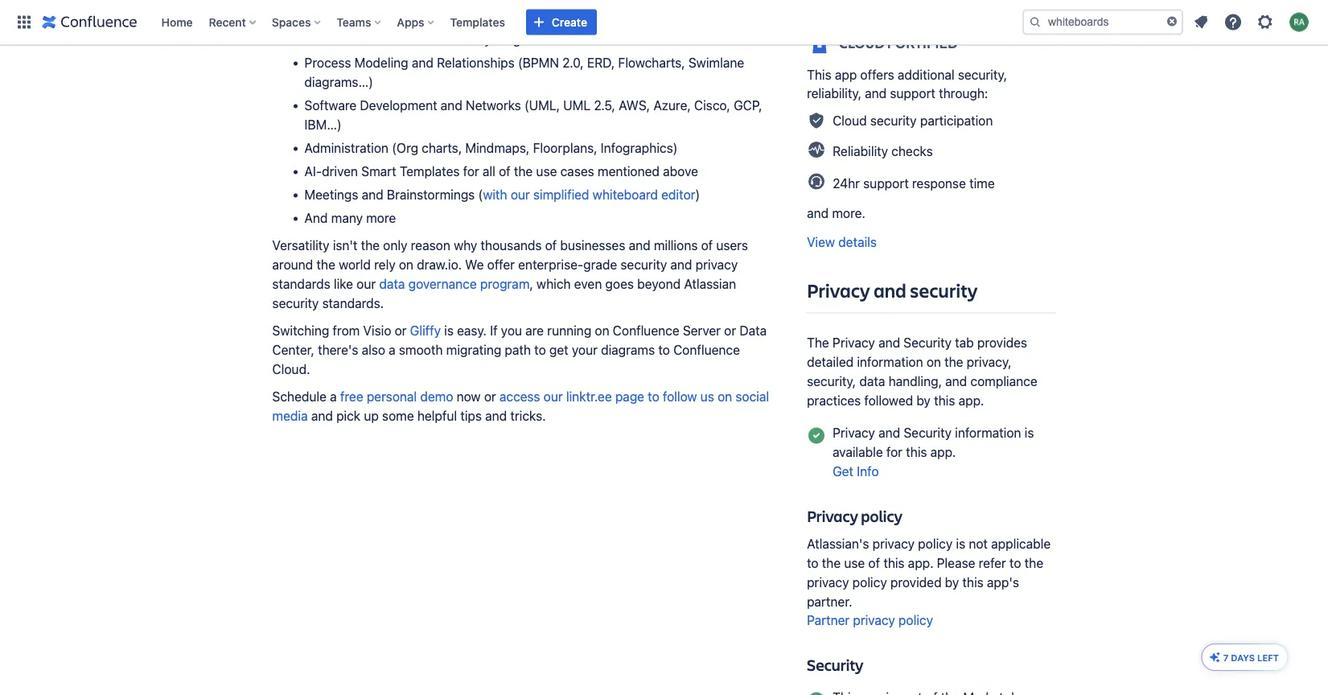 Task type: vqa. For each thing, say whether or not it's contained in the screenshot.
'space,'
no



Task type: describe. For each thing, give the bounding box(es) containing it.
privacy up provided
[[873, 536, 915, 551]]

1 vertical spatial confluence
[[674, 343, 740, 358]]

offers
[[861, 67, 895, 82]]

reliability
[[833, 143, 889, 159]]

templates inside global element
[[450, 15, 505, 29]]

7 days left
[[1224, 653, 1280, 663]]

and up handling,
[[879, 335, 901, 350]]

0 horizontal spatial or
[[395, 323, 407, 339]]

thousands
[[481, 238, 542, 253]]

relationships
[[437, 55, 515, 71]]

partner.
[[807, 594, 853, 609]]

recent button
[[204, 9, 262, 35]]

2.5,
[[594, 98, 616, 113]]

a inside is easy. if you are running on confluence server or data center, there's also a smooth migrating path to get your diagrams to confluence cloud.
[[389, 343, 396, 358]]

cloud.
[[272, 362, 310, 377]]

detailed
[[807, 354, 854, 369]]

is inside atlassian's privacy policy is not applicable to the use of this app. please refer to the privacy policy provided by this app's partner. partner privacy policy
[[956, 536, 966, 551]]

,
[[530, 277, 533, 292]]

simplified
[[534, 187, 590, 202]]

atlassian
[[684, 277, 737, 292]]

status icon image for the privacy and security tab provides detailed information on the privacy, security, data handling, and compliance practices followed by this app.
[[807, 426, 827, 445]]

on inside is easy. if you are running on confluence server or data center, there's also a smooth migrating path to get your diagrams to confluence cloud.
[[595, 323, 610, 339]]

app. inside privacy and security information is available for this app. get info
[[931, 444, 956, 459]]

0 horizontal spatial a
[[330, 389, 337, 404]]

1 vertical spatial support
[[864, 175, 909, 191]]

app's
[[987, 574, 1020, 590]]

social
[[736, 389, 769, 404]]

teams button
[[332, 9, 387, 35]]

or inside is easy. if you are running on confluence server or data center, there's also a smooth migrating path to get your diagrams to confluence cloud.
[[724, 323, 736, 339]]

erd,
[[587, 55, 615, 71]]

tab
[[955, 335, 974, 350]]

visualize
[[406, 32, 456, 47]]

info
[[857, 463, 879, 479]]

atlassian's privacy policy is not applicable to the use of this app. please refer to the privacy policy provided by this app's partner. partner privacy policy
[[807, 536, 1051, 628]]

app. inside atlassian's privacy policy is not applicable to the use of this app. please refer to the privacy policy provided by this app's partner. partner privacy policy
[[908, 555, 934, 570]]

the privacy and security tab provides detailed information on the privacy, security, data handling, and compliance practices followed by this app.
[[807, 335, 1038, 408]]

this app offers additional security, reliability, and support through:
[[807, 67, 1008, 101]]

security, inside this app offers additional security, reliability, and support through:
[[958, 67, 1008, 82]]

flowcharts,
[[618, 55, 685, 71]]

this down the please
[[963, 574, 984, 590]]

around
[[272, 257, 313, 273]]

policy up partner privacy policy link
[[853, 574, 887, 590]]

handling,
[[889, 373, 942, 389]]

free personal demo link
[[340, 389, 453, 404]]

you
[[272, 32, 294, 47]]

security inside ', which even goes beyond atlassian security standards.'
[[272, 296, 319, 311]]

meetings
[[305, 187, 359, 202]]

whiteboard
[[593, 187, 658, 202]]

create button
[[526, 9, 597, 35]]

2 vertical spatial security
[[807, 654, 864, 676]]

the inside the privacy and security tab provides detailed information on the privacy, security, data handling, and compliance practices followed by this app.
[[945, 354, 964, 369]]

and inside this app offers additional security, reliability, and support through:
[[865, 86, 887, 101]]

data inside the privacy and security tab provides detailed information on the privacy, security, data handling, and compliance practices followed by this app.
[[860, 373, 886, 389]]

our inside versatility isn't the only reason why thousands of businesses and millions of users around the world rely on draw.io. we offer enterprise-grade security and privacy standards like our
[[357, 277, 376, 292]]

by inside atlassian's privacy policy is not applicable to the use of this app. please refer to the privacy policy provided by this app's partner. partner privacy policy
[[945, 574, 960, 590]]

diagrams…)
[[305, 75, 373, 90]]

cloud fortified
[[839, 33, 958, 52]]

privacy and security
[[807, 277, 978, 302]]

now
[[457, 389, 481, 404]]

like
[[334, 277, 353, 292]]

additional
[[898, 67, 955, 82]]

(
[[478, 187, 483, 202]]

cisco,
[[695, 98, 731, 113]]

of inside atlassian's privacy policy is not applicable to the use of this app. please refer to the privacy policy provided by this app's partner. partner privacy policy
[[869, 555, 881, 570]]

page
[[616, 389, 645, 404]]

and down smart
[[362, 187, 384, 202]]

time
[[970, 175, 995, 191]]

linktr.ee
[[566, 389, 612, 404]]

please
[[937, 555, 976, 570]]

apps button
[[392, 9, 441, 35]]

0 vertical spatial use
[[322, 32, 343, 47]]

the down atlassian's
[[822, 555, 841, 570]]

infographics)
[[601, 141, 678, 156]]

data governance program link
[[379, 277, 530, 292]]

users
[[717, 238, 748, 253]]

program
[[480, 277, 530, 292]]

of inside you can use draw.io to visualize everything: process modeling and relationships (bpmn 2.0, erd, flowcharts, swimlane diagrams…) software development and networks (uml, uml 2.5, aws, azure, cisco, gcp, ibm…) administration (org charts, mindmaps, floorplans, infographics) ai-driven smart templates for all of the use cases mentioned above meetings and brainstormings ( with our simplified whiteboard editor ) and many more
[[499, 164, 511, 179]]

you
[[501, 323, 522, 339]]

and pick up some helpful tips and tricks.
[[308, 409, 546, 424]]

privacy for privacy policy
[[807, 505, 859, 527]]

visio
[[363, 323, 391, 339]]

Search field
[[1023, 9, 1184, 35]]

our inside access our linktr.ee page to follow us on social media
[[544, 389, 563, 404]]

teams
[[337, 15, 371, 29]]

schedule
[[272, 389, 327, 404]]

privacy and security information is available for this app. get info
[[833, 425, 1034, 479]]

app. inside the privacy and security tab provides detailed information on the privacy, security, data handling, and compliance practices followed by this app.
[[959, 393, 984, 408]]

you can use draw.io to visualize everything: process modeling and relationships (bpmn 2.0, erd, flowcharts, swimlane diagrams…) software development and networks (uml, uml 2.5, aws, azure, cisco, gcp, ibm…) administration (org charts, mindmaps, floorplans, infographics) ai-driven smart templates for all of the use cases mentioned above meetings and brainstormings ( with our simplified whiteboard editor ) and many more
[[272, 32, 763, 226]]

of up enterprise-
[[545, 238, 557, 253]]

24hr support response time
[[833, 175, 995, 191]]

more.
[[832, 206, 866, 221]]

this up provided
[[884, 555, 905, 570]]

cloud fortified reliability badge image
[[807, 140, 827, 159]]

for inside you can use draw.io to visualize everything: process modeling and relationships (bpmn 2.0, erd, flowcharts, swimlane diagrams…) software development and networks (uml, uml 2.5, aws, azure, cisco, gcp, ibm…) administration (org charts, mindmaps, floorplans, infographics) ai-driven smart templates for all of the use cases mentioned above meetings and brainstormings ( with our simplified whiteboard editor ) and many more
[[463, 164, 479, 179]]

fortified
[[887, 33, 958, 52]]

this inside the privacy and security tab provides detailed information on the privacy, security, data handling, and compliance practices followed by this app.
[[934, 393, 956, 408]]

available
[[833, 444, 883, 459]]

up
[[364, 409, 379, 424]]

checks
[[892, 143, 933, 159]]

is inside privacy and security information is available for this app. get info
[[1025, 425, 1034, 440]]

schedule a free personal demo now or
[[272, 389, 500, 404]]

and left networks
[[441, 98, 463, 113]]

the up like
[[317, 257, 335, 273]]

privacy up partner.
[[807, 574, 849, 590]]

information inside the privacy and security tab provides detailed information on the privacy, security, data handling, and compliance practices followed by this app.
[[857, 354, 924, 369]]

ai-
[[305, 164, 322, 179]]

status icon image for security
[[807, 691, 827, 695]]

clear search session image
[[1166, 15, 1179, 28]]

standards
[[272, 277, 331, 292]]

policy down provided
[[899, 613, 934, 628]]

beyond
[[638, 277, 681, 292]]

security up reliability checks
[[871, 113, 917, 128]]

to right diagrams
[[659, 343, 670, 358]]

networks
[[466, 98, 521, 113]]

only
[[383, 238, 408, 253]]

azure,
[[654, 98, 691, 113]]

helpful
[[418, 409, 457, 424]]



Task type: locate. For each thing, give the bounding box(es) containing it.
0 horizontal spatial information
[[857, 354, 924, 369]]

1 vertical spatial use
[[536, 164, 557, 179]]

or left data
[[724, 323, 736, 339]]

and down offers
[[865, 86, 887, 101]]

everything:
[[459, 32, 524, 47]]

confluence up diagrams
[[613, 323, 680, 339]]

this inside privacy and security information is available for this app. get info
[[906, 444, 928, 459]]

data governance program
[[379, 277, 530, 292]]

on right the rely on the top
[[399, 257, 414, 273]]

0 vertical spatial by
[[917, 393, 931, 408]]

offer
[[487, 257, 515, 273]]

privacy right partner
[[853, 613, 896, 628]]

brainstormings
[[387, 187, 475, 202]]

and inside privacy and security information is available for this app. get info
[[879, 425, 901, 440]]

not
[[969, 536, 988, 551]]

is inside is easy. if you are running on confluence server or data center, there's also a smooth migrating path to get your diagrams to confluence cloud.
[[444, 323, 454, 339]]

mentioned
[[598, 164, 660, 179]]

and down followed
[[879, 425, 901, 440]]

the
[[807, 335, 830, 350]]

information down compliance
[[955, 425, 1022, 440]]

appswitcher icon image
[[14, 12, 34, 32]]

0 horizontal spatial is
[[444, 323, 454, 339]]

is down compliance
[[1025, 425, 1034, 440]]

through:
[[939, 86, 989, 101]]

tips
[[461, 409, 482, 424]]

settings icon image
[[1256, 12, 1276, 32]]

by inside the privacy and security tab provides detailed information on the privacy, security, data handling, and compliance practices followed by this app.
[[917, 393, 931, 408]]

reason
[[411, 238, 451, 253]]

0 vertical spatial status icon image
[[807, 426, 827, 445]]

2 horizontal spatial or
[[724, 323, 736, 339]]

0 horizontal spatial for
[[463, 164, 479, 179]]

(uml,
[[525, 98, 560, 113]]

templates link
[[445, 9, 510, 35]]

draw.io.
[[417, 257, 462, 273]]

use up process at the top of the page
[[322, 32, 343, 47]]

response
[[913, 175, 966, 191]]

1 vertical spatial is
[[1025, 425, 1034, 440]]

policy up the please
[[918, 536, 953, 551]]

and up view
[[807, 206, 829, 221]]

0 vertical spatial a
[[389, 343, 396, 358]]

1 horizontal spatial data
[[860, 373, 886, 389]]

get info link
[[833, 463, 879, 479]]

1 horizontal spatial security,
[[958, 67, 1008, 82]]

versatility isn't the only reason why thousands of businesses and millions of users around the world rely on draw.io. we offer enterprise-grade security and privacy standards like our
[[272, 238, 748, 292]]

1 vertical spatial data
[[860, 373, 886, 389]]

privacy inside versatility isn't the only reason why thousands of businesses and millions of users around the world rely on draw.io. we offer enterprise-grade security and privacy standards like our
[[696, 257, 738, 273]]

status icon image
[[807, 426, 827, 445], [807, 691, 827, 695]]

information
[[857, 354, 924, 369], [955, 425, 1022, 440]]

app. down handling,
[[931, 444, 956, 459]]

1 horizontal spatial information
[[955, 425, 1022, 440]]

1 vertical spatial by
[[945, 574, 960, 590]]

security inside privacy and security information is available for this app. get info
[[904, 425, 952, 440]]

is
[[444, 323, 454, 339], [1025, 425, 1034, 440], [956, 536, 966, 551]]

demo
[[420, 389, 453, 404]]

home link
[[157, 9, 198, 35]]

0 vertical spatial is
[[444, 323, 454, 339]]

free
[[340, 389, 363, 404]]

and left millions
[[629, 238, 651, 253]]

floorplans,
[[533, 141, 598, 156]]

1 vertical spatial app.
[[931, 444, 956, 459]]

0 vertical spatial confluence
[[613, 323, 680, 339]]

1 horizontal spatial or
[[484, 389, 496, 404]]

1 vertical spatial for
[[887, 444, 903, 459]]

0 vertical spatial security
[[904, 335, 952, 350]]

banner
[[0, 0, 1329, 45]]

view details
[[807, 234, 877, 249]]

1 vertical spatial status icon image
[[807, 691, 827, 695]]

1 vertical spatial our
[[357, 277, 376, 292]]

of left users
[[701, 238, 713, 253]]

is left easy.
[[444, 323, 454, 339]]

on inside access our linktr.ee page to follow us on social media
[[718, 389, 733, 404]]

we
[[465, 257, 484, 273]]

view
[[807, 234, 835, 249]]

your
[[572, 343, 598, 358]]

security
[[871, 113, 917, 128], [621, 257, 667, 273], [910, 277, 978, 302], [272, 296, 319, 311]]

to left "get"
[[535, 343, 546, 358]]

0 horizontal spatial by
[[917, 393, 931, 408]]

privacy up atlassian
[[696, 257, 738, 273]]

1 horizontal spatial by
[[945, 574, 960, 590]]

the up the rely on the top
[[361, 238, 380, 253]]

cloud
[[839, 33, 885, 52]]

charts,
[[422, 141, 462, 156]]

the down tab
[[945, 354, 964, 369]]

cloud security participant badge image
[[807, 111, 827, 130]]

home
[[161, 15, 193, 29]]

and
[[412, 55, 434, 71], [865, 86, 887, 101], [441, 98, 463, 113], [362, 187, 384, 202], [807, 206, 829, 221], [629, 238, 651, 253], [671, 257, 693, 273], [874, 277, 907, 302], [879, 335, 901, 350], [946, 373, 968, 389], [311, 409, 333, 424], [485, 409, 507, 424], [879, 425, 901, 440]]

gliffy
[[410, 323, 441, 339]]

there's
[[318, 343, 358, 358]]

support down reliability checks
[[864, 175, 909, 191]]

administration
[[305, 141, 389, 156]]

center,
[[272, 343, 315, 358]]

support inside this app offers additional security, reliability, and support through:
[[890, 86, 936, 101]]

use inside atlassian's privacy policy is not applicable to the use of this app. please refer to the privacy policy provided by this app's partner. partner privacy policy
[[845, 555, 865, 570]]

information up handling,
[[857, 354, 924, 369]]

on up your
[[595, 323, 610, 339]]

cloud fortified app badge image
[[807, 30, 839, 56]]

provided
[[891, 574, 942, 590]]

1 horizontal spatial a
[[389, 343, 396, 358]]

policy
[[861, 505, 903, 527], [918, 536, 953, 551], [853, 574, 887, 590], [899, 613, 934, 628]]

data down the rely on the top
[[379, 277, 405, 292]]

2 vertical spatial app.
[[908, 555, 934, 570]]

0 vertical spatial for
[[463, 164, 479, 179]]

2 horizontal spatial use
[[845, 555, 865, 570]]

reliability checks
[[833, 143, 933, 159]]

status icon image down partner
[[807, 691, 827, 695]]

the right all
[[514, 164, 533, 179]]

privacy up available
[[833, 425, 876, 440]]

for left all
[[463, 164, 479, 179]]

banner containing home
[[0, 0, 1329, 45]]

our right with
[[511, 187, 530, 202]]

the
[[514, 164, 533, 179], [361, 238, 380, 253], [317, 257, 335, 273], [945, 354, 964, 369], [822, 555, 841, 570], [1025, 555, 1044, 570]]

privacy
[[696, 257, 738, 273], [873, 536, 915, 551], [807, 574, 849, 590], [853, 613, 896, 628]]

status icon image down practices
[[807, 426, 827, 445]]

switching
[[272, 323, 329, 339]]

privacy,
[[967, 354, 1012, 369]]

and left pick at the bottom of page
[[311, 409, 333, 424]]

modeling
[[355, 55, 409, 71]]

privacy down view details button
[[807, 277, 871, 302]]

7
[[1224, 653, 1229, 663]]

also
[[362, 343, 386, 358]]

or right now
[[484, 389, 496, 404]]

on inside versatility isn't the only reason why thousands of businesses and millions of users around the world rely on draw.io. we offer enterprise-grade security and privacy standards like our
[[399, 257, 414, 273]]

for
[[463, 164, 479, 179], [887, 444, 903, 459]]

templates up everything:
[[450, 15, 505, 29]]

view details button
[[807, 233, 877, 251]]

security up beyond
[[621, 257, 667, 273]]

grade
[[584, 257, 617, 273]]

)
[[696, 187, 700, 202]]

our up tricks. at left
[[544, 389, 563, 404]]

1 vertical spatial security
[[904, 425, 952, 440]]

on up handling,
[[927, 354, 942, 369]]

information inside privacy and security information is available for this app. get info
[[955, 425, 1022, 440]]

templates
[[450, 15, 505, 29], [400, 164, 460, 179]]

2 status icon image from the top
[[807, 691, 827, 695]]

2 horizontal spatial is
[[1025, 425, 1034, 440]]

2 vertical spatial use
[[845, 555, 865, 570]]

can
[[298, 32, 319, 47]]

privacy for privacy and security information is available for this app. get info
[[833, 425, 876, 440]]

0 horizontal spatial data
[[379, 277, 405, 292]]

use up simplified
[[536, 164, 557, 179]]

the down applicable
[[1025, 555, 1044, 570]]

is left not
[[956, 536, 966, 551]]

by down handling,
[[917, 393, 931, 408]]

left
[[1258, 653, 1280, 663]]

help icon image
[[1224, 12, 1243, 32]]

security down partner
[[807, 654, 864, 676]]

draw.io
[[346, 32, 388, 47]]

app. up provided
[[908, 555, 934, 570]]

get
[[833, 463, 854, 479]]

0 horizontal spatial our
[[357, 277, 376, 292]]

0 horizontal spatial use
[[322, 32, 343, 47]]

spaces button
[[267, 9, 327, 35]]

confluence image
[[42, 12, 137, 32], [42, 12, 137, 32]]

cases
[[561, 164, 595, 179]]

1 vertical spatial a
[[330, 389, 337, 404]]

privacy for privacy and security
[[807, 277, 871, 302]]

policy down "info"
[[861, 505, 903, 527]]

editor
[[662, 187, 696, 202]]

app.
[[959, 393, 984, 408], [931, 444, 956, 459], [908, 555, 934, 570]]

security left tab
[[904, 335, 952, 350]]

security down the "standards"
[[272, 296, 319, 311]]

and more.
[[807, 206, 866, 221]]

gcp,
[[734, 98, 763, 113]]

and down privacy,
[[946, 373, 968, 389]]

recent
[[209, 15, 246, 29]]

privacy up detailed
[[833, 335, 875, 350]]

1 horizontal spatial for
[[887, 444, 903, 459]]

pick
[[336, 409, 361, 424]]

to inside you can use draw.io to visualize everything: process modeling and relationships (bpmn 2.0, erd, flowcharts, swimlane diagrams…) software development and networks (uml, uml 2.5, aws, azure, cisco, gcp, ibm…) administration (org charts, mindmaps, floorplans, infographics) ai-driven smart templates for all of the use cases mentioned above meetings and brainstormings ( with our simplified whiteboard editor ) and many more
[[391, 32, 403, 47]]

cloud security participation
[[833, 113, 993, 128]]

1 horizontal spatial use
[[536, 164, 557, 179]]

for right available
[[887, 444, 903, 459]]

data up followed
[[860, 373, 886, 389]]

and down visualize at the top left of the page
[[412, 55, 434, 71]]

0 vertical spatial templates
[[450, 15, 505, 29]]

0 vertical spatial our
[[511, 187, 530, 202]]

0 vertical spatial information
[[857, 354, 924, 369]]

isn't
[[333, 238, 358, 253]]

1 vertical spatial templates
[[400, 164, 460, 179]]

app. down compliance
[[959, 393, 984, 408]]

use down atlassian's
[[845, 555, 865, 570]]

which
[[537, 277, 571, 292]]

migrating
[[446, 343, 502, 358]]

privacy up atlassian's
[[807, 505, 859, 527]]

to down applicable
[[1010, 555, 1022, 570]]

search image
[[1029, 16, 1042, 29]]

this down followed
[[906, 444, 928, 459]]

security up tab
[[910, 277, 978, 302]]

2 vertical spatial our
[[544, 389, 563, 404]]

security inside versatility isn't the only reason why thousands of businesses and millions of users around the world rely on draw.io. we offer enterprise-grade security and privacy standards like our
[[621, 257, 667, 273]]

premium icon image
[[1209, 651, 1222, 664]]

1 horizontal spatial is
[[956, 536, 966, 551]]

our inside you can use draw.io to visualize everything: process modeling and relationships (bpmn 2.0, erd, flowcharts, swimlane diagrams…) software development and networks (uml, uml 2.5, aws, azure, cisco, gcp, ibm…) administration (org charts, mindmaps, floorplans, infographics) ai-driven smart templates for all of the use cases mentioned above meetings and brainstormings ( with our simplified whiteboard editor ) and many more
[[511, 187, 530, 202]]

rely
[[374, 257, 396, 273]]

support down additional
[[890, 86, 936, 101]]

notification icon image
[[1192, 12, 1211, 32]]

security, inside the privacy and security tab provides detailed information on the privacy, security, data handling, and compliance practices followed by this app.
[[807, 373, 856, 389]]

to inside access our linktr.ee page to follow us on social media
[[648, 389, 660, 404]]

standards.
[[322, 296, 384, 311]]

security down followed
[[904, 425, 952, 440]]

are
[[526, 323, 544, 339]]

0 vertical spatial security,
[[958, 67, 1008, 82]]

security inside the privacy and security tab provides detailed information on the privacy, security, data handling, and compliance practices followed by this app.
[[904, 335, 952, 350]]

spaces
[[272, 15, 311, 29]]

create
[[552, 15, 588, 29]]

or right the visio
[[395, 323, 407, 339]]

1 vertical spatial information
[[955, 425, 1022, 440]]

security, down detailed
[[807, 373, 856, 389]]

security, up through:
[[958, 67, 1008, 82]]

and down millions
[[671, 257, 693, 273]]

on inside the privacy and security tab provides detailed information on the privacy, security, data handling, and compliance practices followed by this app.
[[927, 354, 942, 369]]

and right tips
[[485, 409, 507, 424]]

0 vertical spatial app.
[[959, 393, 984, 408]]

data
[[740, 323, 767, 339]]

0 horizontal spatial security,
[[807, 373, 856, 389]]

, which even goes beyond atlassian security standards.
[[272, 277, 737, 311]]

a left free
[[330, 389, 337, 404]]

if
[[490, 323, 498, 339]]

of right all
[[499, 164, 511, 179]]

refer
[[979, 555, 1007, 570]]

templates up brainstormings
[[400, 164, 460, 179]]

privacy inside privacy and security information is available for this app. get info
[[833, 425, 876, 440]]

this down handling,
[[934, 393, 956, 408]]

diagrams
[[601, 343, 655, 358]]

of down atlassian's
[[869, 555, 881, 570]]

2 vertical spatial is
[[956, 536, 966, 551]]

with our simplified whiteboard editor link
[[483, 187, 696, 202]]

our down world at top left
[[357, 277, 376, 292]]

on right the us
[[718, 389, 733, 404]]

cloud fortified support badge image
[[807, 172, 827, 191]]

and down details
[[874, 277, 907, 302]]

switching from visio or gliffy
[[272, 323, 441, 339]]

1 status icon image from the top
[[807, 426, 827, 445]]

templates inside you can use draw.io to visualize everything: process modeling and relationships (bpmn 2.0, erd, flowcharts, swimlane diagrams…) software development and networks (uml, uml 2.5, aws, azure, cisco, gcp, ibm…) administration (org charts, mindmaps, floorplans, infographics) ai-driven smart templates for all of the use cases mentioned above meetings and brainstormings ( with our simplified whiteboard editor ) and many more
[[400, 164, 460, 179]]

to down atlassian's
[[807, 555, 819, 570]]

gliffy link
[[410, 323, 441, 339]]

millions
[[654, 238, 698, 253]]

0 vertical spatial support
[[890, 86, 936, 101]]

confluence down server
[[674, 343, 740, 358]]

the inside you can use draw.io to visualize everything: process modeling and relationships (bpmn 2.0, erd, flowcharts, swimlane diagrams…) software development and networks (uml, uml 2.5, aws, azure, cisco, gcp, ibm…) administration (org charts, mindmaps, floorplans, infographics) ai-driven smart templates for all of the use cases mentioned above meetings and brainstormings ( with our simplified whiteboard editor ) and many more
[[514, 164, 533, 179]]

for inside privacy and security information is available for this app. get info
[[887, 444, 903, 459]]

1 vertical spatial security,
[[807, 373, 856, 389]]

to right page
[[648, 389, 660, 404]]

0 vertical spatial data
[[379, 277, 405, 292]]

confluence
[[613, 323, 680, 339], [674, 343, 740, 358]]

a right also in the left of the page
[[389, 343, 396, 358]]

to down apps
[[391, 32, 403, 47]]

apps
[[397, 15, 425, 29]]

privacy inside the privacy and security tab provides detailed information on the privacy, security, data handling, and compliance practices followed by this app.
[[833, 335, 875, 350]]

ibm…)
[[305, 117, 342, 132]]

1 horizontal spatial our
[[511, 187, 530, 202]]

by down the please
[[945, 574, 960, 590]]

your profile and preferences image
[[1290, 12, 1309, 32]]

global element
[[10, 0, 1020, 45]]

2 horizontal spatial our
[[544, 389, 563, 404]]



